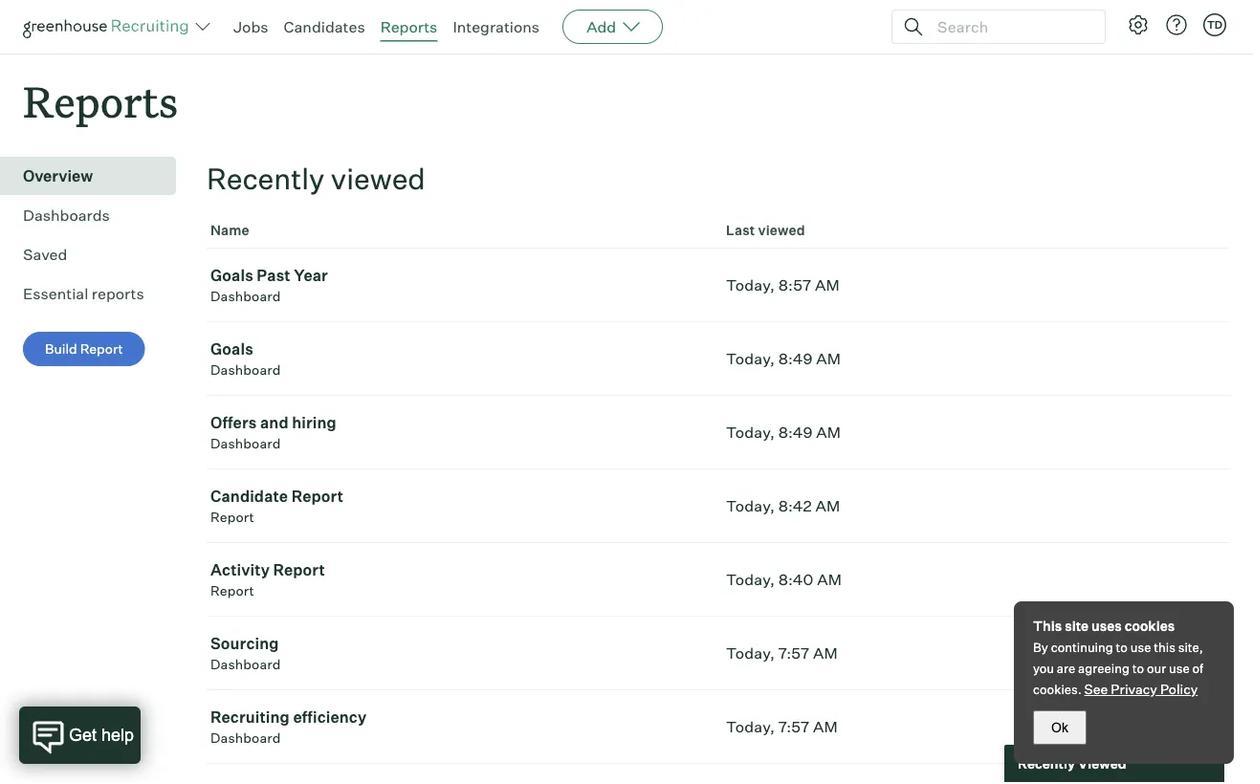 Task type: vqa. For each thing, say whether or not it's contained in the screenshot.
"Tuesday,"
no



Task type: describe. For each thing, give the bounding box(es) containing it.
by continuing to use this site, you are agreeing to our use of cookies.
[[1034, 640, 1204, 698]]

today, for candidate report
[[727, 497, 775, 516]]

dashboards link
[[23, 204, 168, 227]]

report down activity
[[211, 583, 255, 600]]

1 horizontal spatial to
[[1133, 661, 1145, 677]]

viewed for recently viewed
[[331, 161, 426, 197]]

recently for recently viewed
[[1018, 756, 1076, 773]]

7:57 for dashboard
[[779, 644, 810, 664]]

8:42
[[779, 497, 813, 516]]

continuing
[[1052, 640, 1114, 656]]

hiring
[[292, 414, 337, 433]]

dashboards
[[23, 206, 110, 225]]

recently viewed
[[207, 161, 426, 197]]

this
[[1155, 640, 1176, 656]]

8:40
[[779, 571, 814, 590]]

8:49 for offers and hiring
[[779, 423, 813, 442]]

efficiency
[[293, 709, 367, 728]]

candidates link
[[284, 17, 365, 36]]

greenhouse recruiting image
[[23, 15, 195, 38]]

am for goals past year
[[815, 276, 840, 295]]

report for build
[[80, 341, 123, 358]]

overview
[[23, 167, 93, 186]]

viewed for last viewed
[[759, 222, 806, 239]]

uses
[[1092, 618, 1123, 635]]

of
[[1193, 661, 1204, 677]]

goals past year dashboard
[[211, 266, 328, 305]]

cookies.
[[1034, 683, 1082, 698]]

see privacy policy link
[[1085, 682, 1199, 698]]

configure image
[[1128, 13, 1151, 36]]

see privacy policy
[[1085, 682, 1199, 698]]

today, 8:42 am
[[727, 497, 841, 516]]

add
[[587, 17, 617, 36]]

past
[[257, 266, 291, 285]]

candidates
[[284, 17, 365, 36]]

sourcing
[[211, 635, 279, 654]]

today, 8:57 am
[[727, 276, 840, 295]]

by
[[1034, 640, 1049, 656]]

are
[[1058, 661, 1076, 677]]

candidate report report
[[211, 487, 344, 526]]

am for goals
[[817, 350, 842, 369]]

jobs
[[234, 17, 269, 36]]

7:57 for efficiency
[[779, 718, 810, 737]]

build report button
[[23, 332, 145, 367]]

site
[[1066, 618, 1089, 635]]

site,
[[1179, 640, 1204, 656]]

integrations link
[[453, 17, 540, 36]]

am for activity report
[[818, 571, 842, 590]]

0 horizontal spatial reports
[[23, 73, 178, 129]]

last
[[727, 222, 756, 239]]

today, for activity report
[[727, 571, 775, 590]]

offers and hiring dashboard
[[211, 414, 337, 452]]

add button
[[563, 10, 664, 44]]

report down candidate
[[211, 509, 255, 526]]

ok
[[1052, 721, 1069, 736]]

today, for recruiting efficiency
[[727, 718, 775, 737]]

our
[[1148, 661, 1167, 677]]

activity
[[211, 561, 270, 580]]

report for candidate
[[292, 487, 344, 507]]

this site uses cookies
[[1034, 618, 1176, 635]]

sourcing dashboard
[[211, 635, 281, 674]]

am for recruiting efficiency
[[814, 718, 838, 737]]

jobs link
[[234, 17, 269, 36]]

1 horizontal spatial use
[[1170, 661, 1190, 677]]

overview link
[[23, 165, 168, 188]]

recruiting
[[211, 709, 290, 728]]

today, for offers and hiring
[[727, 423, 775, 442]]



Task type: locate. For each thing, give the bounding box(es) containing it.
essential reports link
[[23, 283, 168, 306]]

use left of at the right bottom of the page
[[1170, 661, 1190, 677]]

report inside button
[[80, 341, 123, 358]]

1 vertical spatial reports
[[23, 73, 178, 129]]

you
[[1034, 661, 1055, 677]]

to
[[1117, 640, 1129, 656], [1133, 661, 1145, 677]]

4 dashboard from the top
[[211, 657, 281, 674]]

reports right candidates
[[381, 17, 438, 36]]

8:49 down 8:57
[[779, 350, 813, 369]]

td button
[[1204, 13, 1227, 36]]

privacy
[[1112, 682, 1158, 698]]

Search text field
[[933, 13, 1088, 41]]

1 goals from the top
[[211, 266, 254, 285]]

0 vertical spatial 7:57
[[779, 644, 810, 664]]

dashboard inside offers and hiring dashboard
[[211, 436, 281, 452]]

1 vertical spatial viewed
[[759, 222, 806, 239]]

report right candidate
[[292, 487, 344, 507]]

agreeing
[[1079, 661, 1130, 677]]

to down uses
[[1117, 640, 1129, 656]]

6 today, from the top
[[727, 644, 775, 664]]

8:49 up 8:42
[[779, 423, 813, 442]]

today, 8:49 am down today, 8:57 am
[[727, 350, 842, 369]]

candidate
[[211, 487, 288, 507]]

today, 7:57 am
[[727, 644, 838, 664], [727, 718, 838, 737]]

0 vertical spatial viewed
[[331, 161, 426, 197]]

today, 8:49 am for goals
[[727, 350, 842, 369]]

ok button
[[1034, 711, 1087, 746]]

1 dashboard from the top
[[211, 288, 281, 305]]

today, 8:49 am for offers and hiring
[[727, 423, 842, 442]]

7:57
[[779, 644, 810, 664], [779, 718, 810, 737]]

to left "our"
[[1133, 661, 1145, 677]]

8:57
[[779, 276, 812, 295]]

year
[[294, 266, 328, 285]]

essential
[[23, 284, 88, 304]]

today, 7:57 am for efficiency
[[727, 718, 838, 737]]

2 today, 7:57 am from the top
[[727, 718, 838, 737]]

2 today, 8:49 am from the top
[[727, 423, 842, 442]]

1 today, from the top
[[727, 276, 775, 295]]

2 dashboard from the top
[[211, 362, 281, 379]]

goals for goals past year
[[211, 266, 254, 285]]

2 7:57 from the top
[[779, 718, 810, 737]]

recently
[[207, 161, 325, 197], [1018, 756, 1076, 773]]

build
[[45, 341, 77, 358]]

td
[[1208, 18, 1223, 31]]

dashboard down sourcing
[[211, 657, 281, 674]]

goals dashboard
[[211, 340, 281, 379]]

today,
[[727, 276, 775, 295], [727, 350, 775, 369], [727, 423, 775, 442], [727, 497, 775, 516], [727, 571, 775, 590], [727, 644, 775, 664], [727, 718, 775, 737]]

8:49
[[779, 350, 813, 369], [779, 423, 813, 442]]

7 today, from the top
[[727, 718, 775, 737]]

activity report report
[[211, 561, 325, 600]]

recently viewed
[[1018, 756, 1127, 773]]

2 today, from the top
[[727, 350, 775, 369]]

use down cookies
[[1131, 640, 1152, 656]]

0 vertical spatial to
[[1117, 640, 1129, 656]]

am for offers and hiring
[[817, 423, 842, 442]]

1 7:57 from the top
[[779, 644, 810, 664]]

dashboard down recruiting
[[211, 731, 281, 747]]

am for sourcing
[[814, 644, 838, 664]]

today, for sourcing
[[727, 644, 775, 664]]

dashboard inside recruiting efficiency dashboard
[[211, 731, 281, 747]]

0 vertical spatial goals
[[211, 266, 254, 285]]

recruiting efficiency dashboard
[[211, 709, 367, 747]]

reports link
[[381, 17, 438, 36]]

reports
[[381, 17, 438, 36], [23, 73, 178, 129]]

3 dashboard from the top
[[211, 436, 281, 452]]

1 horizontal spatial viewed
[[759, 222, 806, 239]]

today, 8:40 am
[[727, 571, 842, 590]]

0 vertical spatial recently
[[207, 161, 325, 197]]

1 today, 7:57 am from the top
[[727, 644, 838, 664]]

viewed
[[331, 161, 426, 197], [759, 222, 806, 239]]

5 today, from the top
[[727, 571, 775, 590]]

8:49 for goals
[[779, 350, 813, 369]]

1 vertical spatial today, 7:57 am
[[727, 718, 838, 737]]

dashboard inside goals past year dashboard
[[211, 288, 281, 305]]

dashboard down past
[[211, 288, 281, 305]]

and
[[260, 414, 289, 433]]

1 vertical spatial to
[[1133, 661, 1145, 677]]

goals inside goals past year dashboard
[[211, 266, 254, 285]]

1 vertical spatial 7:57
[[779, 718, 810, 737]]

report for activity
[[273, 561, 325, 580]]

3 today, from the top
[[727, 423, 775, 442]]

dashboard
[[211, 288, 281, 305], [211, 362, 281, 379], [211, 436, 281, 452], [211, 657, 281, 674], [211, 731, 281, 747]]

1 vertical spatial recently
[[1018, 756, 1076, 773]]

1 horizontal spatial recently
[[1018, 756, 1076, 773]]

1 vertical spatial use
[[1170, 661, 1190, 677]]

integrations
[[453, 17, 540, 36]]

am
[[815, 276, 840, 295], [817, 350, 842, 369], [817, 423, 842, 442], [816, 497, 841, 516], [818, 571, 842, 590], [814, 644, 838, 664], [814, 718, 838, 737]]

name
[[211, 222, 250, 239]]

1 8:49 from the top
[[779, 350, 813, 369]]

essential reports
[[23, 284, 144, 304]]

cookies
[[1125, 618, 1176, 635]]

0 horizontal spatial use
[[1131, 640, 1152, 656]]

today, for goals past year
[[727, 276, 775, 295]]

report
[[80, 341, 123, 358], [292, 487, 344, 507], [211, 509, 255, 526], [273, 561, 325, 580], [211, 583, 255, 600]]

goals
[[211, 266, 254, 285], [211, 340, 254, 359]]

reports down greenhouse recruiting image
[[23, 73, 178, 129]]

0 horizontal spatial to
[[1117, 640, 1129, 656]]

1 today, 8:49 am from the top
[[727, 350, 842, 369]]

saved
[[23, 245, 67, 264]]

am for candidate report
[[816, 497, 841, 516]]

0 horizontal spatial recently
[[207, 161, 325, 197]]

0 horizontal spatial viewed
[[331, 161, 426, 197]]

goals up offers
[[211, 340, 254, 359]]

viewed
[[1079, 756, 1127, 773]]

goals for goals
[[211, 340, 254, 359]]

0 vertical spatial today, 7:57 am
[[727, 644, 838, 664]]

see
[[1085, 682, 1109, 698]]

goals left past
[[211, 266, 254, 285]]

goals inside "goals dashboard"
[[211, 340, 254, 359]]

today, 8:49 am up today, 8:42 am
[[727, 423, 842, 442]]

5 dashboard from the top
[[211, 731, 281, 747]]

saved link
[[23, 243, 168, 266]]

1 vertical spatial today, 8:49 am
[[727, 423, 842, 442]]

today, for goals
[[727, 350, 775, 369]]

build report
[[45, 341, 123, 358]]

1 vertical spatial goals
[[211, 340, 254, 359]]

2 goals from the top
[[211, 340, 254, 359]]

1 vertical spatial 8:49
[[779, 423, 813, 442]]

dashboard up offers
[[211, 362, 281, 379]]

0 vertical spatial reports
[[381, 17, 438, 36]]

recently up name
[[207, 161, 325, 197]]

0 vertical spatial use
[[1131, 640, 1152, 656]]

today, 7:57 am for dashboard
[[727, 644, 838, 664]]

this
[[1034, 618, 1063, 635]]

recently down the ok button
[[1018, 756, 1076, 773]]

1 horizontal spatial reports
[[381, 17, 438, 36]]

0 vertical spatial 8:49
[[779, 350, 813, 369]]

policy
[[1161, 682, 1199, 698]]

td button
[[1200, 10, 1231, 40]]

use
[[1131, 640, 1152, 656], [1170, 661, 1190, 677]]

today, 8:49 am
[[727, 350, 842, 369], [727, 423, 842, 442]]

report right build
[[80, 341, 123, 358]]

4 today, from the top
[[727, 497, 775, 516]]

dashboard down offers
[[211, 436, 281, 452]]

report right activity
[[273, 561, 325, 580]]

recently for recently viewed
[[207, 161, 325, 197]]

reports
[[92, 284, 144, 304]]

offers
[[211, 414, 257, 433]]

2 8:49 from the top
[[779, 423, 813, 442]]

last viewed
[[727, 222, 806, 239]]

0 vertical spatial today, 8:49 am
[[727, 350, 842, 369]]



